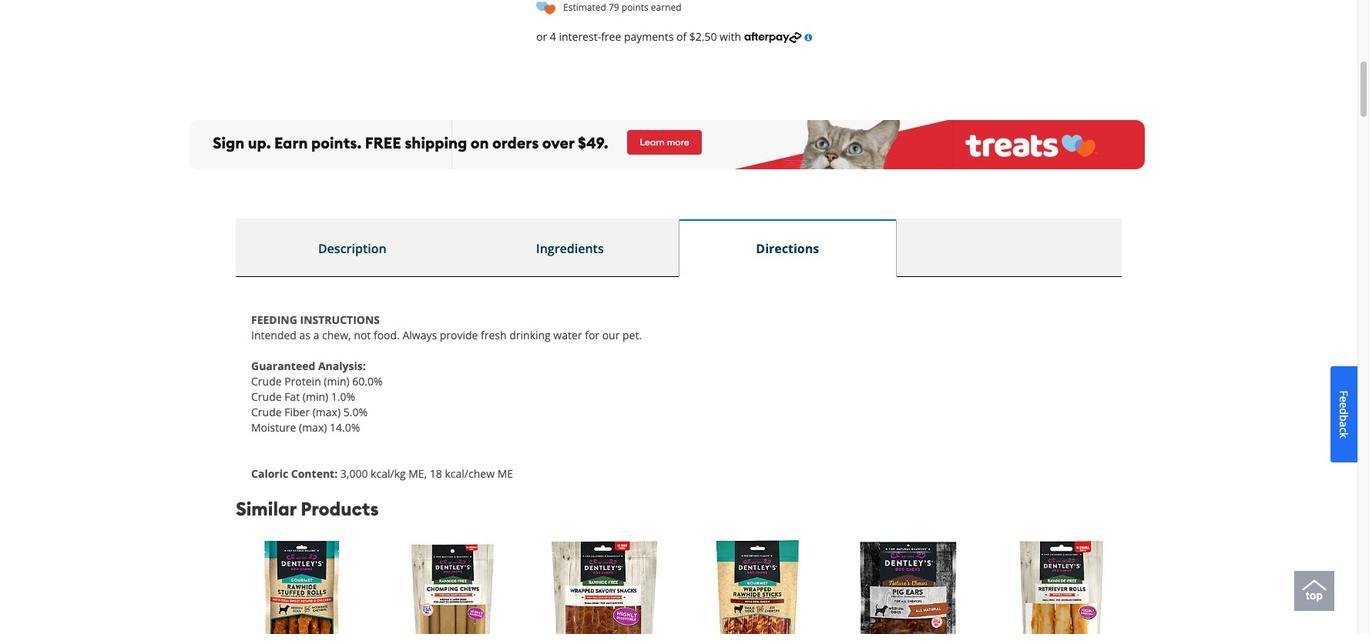 Task type: describe. For each thing, give the bounding box(es) containing it.
dentley's&reg; nature's chews full pig ear dog chew image
[[846, 538, 970, 635]]

1 e from the top
[[1337, 396, 1351, 403]]

sign
[[213, 134, 244, 153]]

me,
[[409, 467, 427, 482]]

our
[[602, 328, 620, 343]]

estimated
[[563, 1, 606, 14]]

f e e d b a c k button
[[1331, 367, 1358, 463]]

with
[[720, 29, 741, 44]]

1.0%
[[331, 390, 355, 405]]

not
[[354, 328, 371, 343]]

products
[[301, 498, 379, 521]]

me
[[497, 467, 513, 482]]

kcal/chew
[[445, 467, 495, 482]]

more
[[667, 137, 689, 148]]

d
[[1337, 409, 1351, 415]]

free
[[365, 134, 401, 153]]

fiber
[[284, 405, 310, 420]]

feeding instructions intended as a chew, not food. always provide fresh drinking water for our pet.
[[251, 313, 642, 343]]

estimated 79 points earned
[[563, 1, 682, 14]]

payments
[[624, 29, 674, 44]]

instructions
[[300, 313, 380, 328]]

directions
[[756, 241, 819, 258]]

4
[[550, 29, 556, 44]]

tab list containing description
[[236, 219, 1122, 278]]

dentley's&reg; rawhide-free jumbo chomping chews dog chew - peanut butter &amp; honey image
[[391, 538, 515, 635]]

0 vertical spatial (max)
[[313, 405, 341, 420]]

sign up. earn points. free shipping on orders over $49.
[[213, 134, 608, 153]]

1 crude from the top
[[251, 375, 282, 389]]

guaranteed analysis: crude protein (min) 60.0% crude fat (min) 1.0% crude fiber (max) 5.0% moisture (max) 14.0%
[[251, 359, 383, 436]]

shipping
[[405, 134, 467, 153]]

moisture
[[251, 421, 296, 436]]

3,000
[[340, 467, 368, 482]]

up.
[[248, 134, 271, 153]]

caloric content: 3,000 kcal/kg me, 18 kcal/chew me
[[251, 467, 513, 482]]

$49.
[[578, 134, 608, 153]]

b
[[1337, 415, 1351, 422]]

interest-
[[559, 29, 601, 44]]

ingredients
[[536, 241, 604, 258]]

of
[[677, 29, 687, 44]]

60.0%
[[352, 375, 383, 389]]

protein
[[284, 375, 321, 389]]

food.
[[374, 328, 400, 343]]

for
[[585, 328, 599, 343]]

or
[[536, 29, 547, 44]]

c
[[1337, 428, 1351, 433]]

points.
[[311, 134, 361, 153]]

analysis:
[[318, 359, 366, 374]]

over
[[542, 134, 574, 153]]

similar
[[236, 498, 297, 521]]



Task type: locate. For each thing, give the bounding box(es) containing it.
1 horizontal spatial a
[[1337, 422, 1351, 428]]

crude
[[251, 375, 282, 389], [251, 390, 282, 405], [251, 405, 282, 420]]

f
[[1337, 391, 1351, 396]]

(min)
[[324, 375, 350, 389], [303, 390, 328, 405]]

3 crude from the top
[[251, 405, 282, 420]]

(min) down protein
[[303, 390, 328, 405]]

a inside button
[[1337, 422, 1351, 428]]

top
[[1306, 590, 1323, 603]]

pet.
[[623, 328, 642, 343]]

a up k
[[1337, 422, 1351, 428]]

0 horizontal spatial a
[[313, 328, 319, 343]]

18
[[430, 467, 442, 482]]

a
[[313, 328, 319, 343], [1337, 422, 1351, 428]]

tab list
[[236, 219, 1122, 278]]

earned
[[651, 1, 682, 14]]

(max)
[[313, 405, 341, 420], [299, 421, 327, 436]]

intended
[[251, 328, 297, 343]]

learn more
[[640, 137, 689, 148]]

(min) down analysis:
[[324, 375, 350, 389]]

description
[[318, 241, 386, 258]]

free
[[601, 29, 621, 44]]

2 vertical spatial crude
[[251, 405, 282, 420]]

14.0%
[[330, 421, 360, 436]]

on
[[471, 134, 489, 153]]

1 vertical spatial a
[[1337, 422, 1351, 428]]

content:
[[291, 467, 338, 482]]

drinking
[[509, 328, 551, 343]]

crude up moisture
[[251, 405, 282, 420]]

e
[[1337, 396, 1351, 403], [1337, 403, 1351, 409]]

1 vertical spatial (min)
[[303, 390, 328, 405]]

kcal/kg
[[371, 467, 406, 482]]

0 vertical spatial crude
[[251, 375, 282, 389]]

k
[[1337, 433, 1351, 439]]

(max) down fiber
[[299, 421, 327, 436]]

water
[[553, 328, 582, 343]]

e up d on the bottom right of page
[[1337, 396, 1351, 403]]

$2.50
[[689, 29, 717, 44]]

always
[[403, 328, 437, 343]]

feeding
[[251, 313, 297, 328]]

0 vertical spatial (min)
[[324, 375, 350, 389]]

(max) down 1.0%
[[313, 405, 341, 420]]

e down the f
[[1337, 403, 1351, 409]]

orders
[[492, 134, 539, 153]]

a right as
[[313, 328, 319, 343]]

points
[[622, 1, 649, 14]]

learn
[[640, 137, 665, 148]]

2 crude from the top
[[251, 390, 282, 405]]

as
[[299, 328, 311, 343]]

guaranteed
[[251, 359, 315, 374]]

a inside feeding instructions intended as a chew, not food. always provide fresh drinking water for our pet.
[[313, 328, 319, 343]]

dentley's&reg; rawhide-free small chicken roll dog chew - 6 count image
[[998, 538, 1122, 635]]

chew,
[[322, 328, 351, 343]]

crude down guaranteed
[[251, 375, 282, 389]]

5.0%
[[343, 405, 368, 420]]

similar products
[[236, 498, 379, 521]]

or 4 interest-free payments of $2.50 with
[[536, 29, 744, 44]]

0 vertical spatial a
[[313, 328, 319, 343]]

1 vertical spatial (max)
[[299, 421, 327, 436]]

back to top image
[[1302, 574, 1327, 599]]

fat
[[284, 390, 300, 405]]

79
[[609, 1, 619, 14]]

dentley's&reg; gourmet rawhide stuffed rolls dog treats - sweet potato &amp; chicken image
[[239, 538, 363, 635]]

1 vertical spatial crude
[[251, 390, 282, 405]]

fresh
[[481, 328, 507, 343]]

caloric
[[251, 467, 288, 482]]

learn more link
[[627, 131, 702, 155]]

dentley's&reg; rawhide-free wrapped mini sticks dog treats - 15 count image
[[542, 538, 666, 635]]

2 e from the top
[[1337, 403, 1351, 409]]

earn
[[274, 134, 308, 153]]

dentley's&reg; traditional rawhide bacon wrapped twists dog chew - bacon, 15 count image
[[694, 538, 818, 635]]

f e e d b a c k
[[1337, 391, 1351, 439]]

crude left fat
[[251, 390, 282, 405]]

provide
[[440, 328, 478, 343]]



Task type: vqa. For each thing, say whether or not it's contained in the screenshot.
Submit
no



